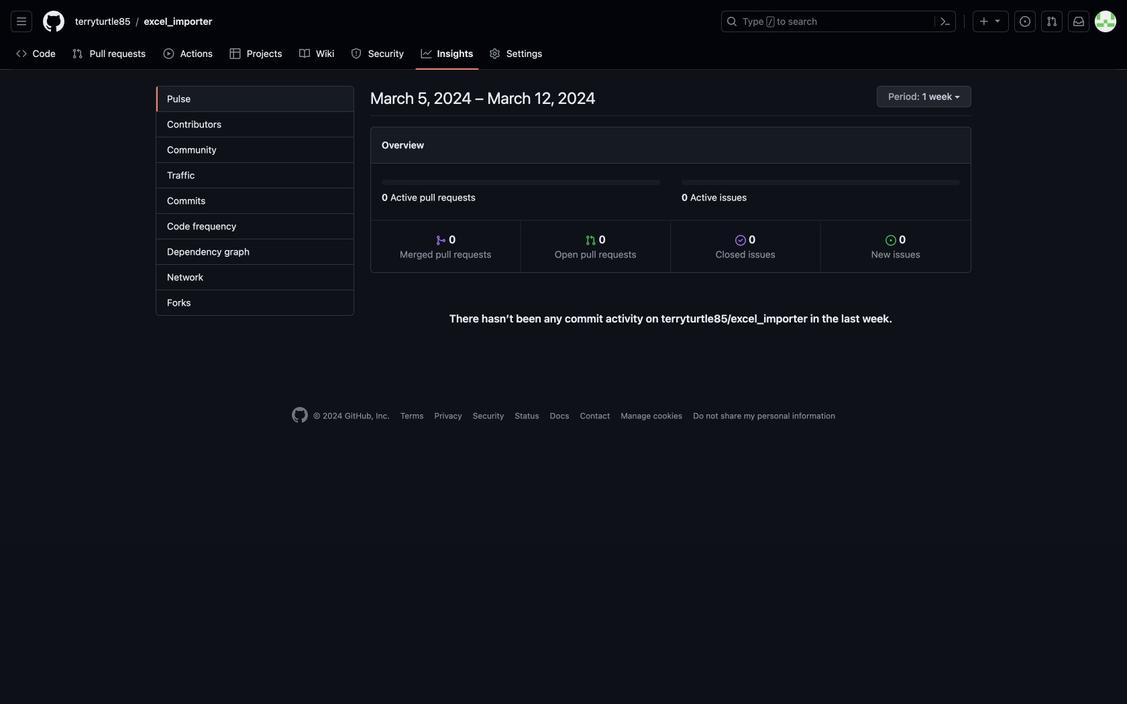 Task type: vqa. For each thing, say whether or not it's contained in the screenshot.
Insights element
yes



Task type: describe. For each thing, give the bounding box(es) containing it.
issue closed image
[[736, 235, 746, 246]]

1 vertical spatial git pull request image
[[586, 235, 596, 246]]

0 vertical spatial git pull request image
[[1047, 16, 1058, 27]]

book image
[[299, 48, 310, 59]]

1 vertical spatial homepage image
[[292, 407, 308, 423]]

plus image
[[979, 16, 990, 27]]



Task type: locate. For each thing, give the bounding box(es) containing it.
play image
[[163, 48, 174, 59]]

notifications image
[[1074, 16, 1084, 27]]

triangle down image
[[992, 15, 1003, 26]]

1 horizontal spatial homepage image
[[292, 407, 308, 423]]

command palette image
[[940, 16, 951, 27]]

0 horizontal spatial git pull request image
[[586, 235, 596, 246]]

list
[[70, 11, 713, 32]]

table image
[[230, 48, 240, 59]]

issue opened image
[[1020, 16, 1031, 27]]

shield image
[[351, 48, 362, 59]]

0 horizontal spatial homepage image
[[43, 11, 64, 32]]

homepage image
[[43, 11, 64, 32], [292, 407, 308, 423]]

issue opened image
[[886, 235, 897, 246]]

graph image
[[421, 48, 432, 59]]

git pull request image
[[1047, 16, 1058, 27], [586, 235, 596, 246]]

1 horizontal spatial git pull request image
[[1047, 16, 1058, 27]]

0 vertical spatial homepage image
[[43, 11, 64, 32]]

git pull request image
[[72, 48, 83, 59]]

gear image
[[489, 48, 500, 59]]

insights element
[[156, 86, 354, 316]]

git merge image
[[436, 235, 446, 246]]

code image
[[16, 48, 27, 59]]



